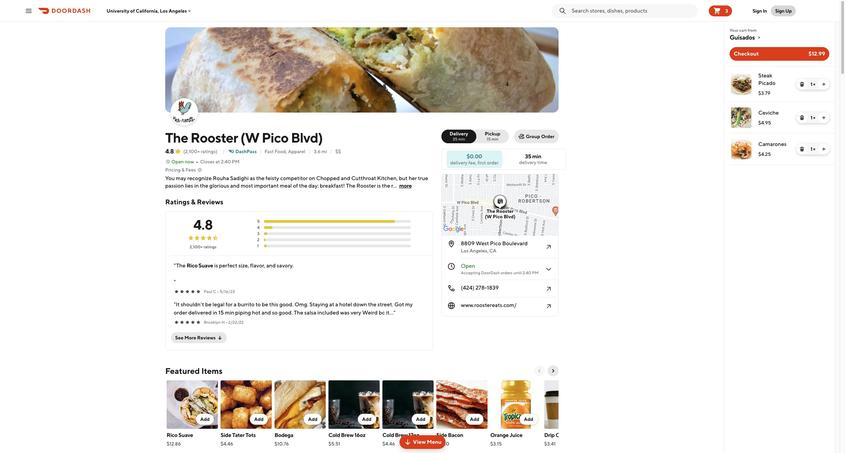 Task type: describe. For each thing, give the bounding box(es) containing it.
www.roostereats.com/
[[461, 302, 517, 309]]

$3.15
[[491, 442, 502, 447]]

(2,100+
[[184, 149, 200, 154]]

your
[[730, 28, 739, 33]]

cold for cold brew 12oz
[[383, 433, 394, 439]]

pricing & fees button
[[165, 167, 203, 174]]

side for side bacon
[[437, 433, 447, 439]]

1 vertical spatial and
[[230, 183, 240, 189]]

$4.25
[[759, 152, 772, 157]]

paul
[[204, 289, 212, 295]]

12oz
[[409, 433, 420, 439]]

view restaurant image
[[545, 303, 553, 311]]

menu
[[427, 440, 442, 446]]

is
[[377, 183, 381, 189]]

cutthroat
[[352, 175, 376, 182]]

remove item from cart image for steak picado
[[800, 82, 806, 87]]

the left 'day:' in the left top of the page
[[299, 183, 308, 189]]

until
[[514, 271, 522, 276]]

sign up
[[776, 8, 793, 14]]

add button for bodega
[[304, 415, 322, 426]]

5
[[257, 219, 260, 224]]

suave for rico suave
[[199, 263, 213, 269]]

coffee
[[556, 433, 573, 439]]

pickup 15 min
[[485, 131, 501, 142]]

previous button of carousel image
[[537, 369, 543, 374]]

ceviche image
[[732, 108, 752, 128]]

16oz for cold brew 16oz
[[355, 433, 366, 439]]

side bacon image
[[437, 381, 488, 430]]

2
[[257, 238, 260, 243]]

rico for rico suave
[[187, 263, 198, 269]]

orange
[[491, 433, 509, 439]]

group order
[[526, 134, 555, 139]]

fast food, apparel | 3.6 mi | $$
[[265, 149, 341, 154]]

the right in
[[200, 183, 208, 189]]

passion
[[165, 183, 184, 189]]

open for open accepting doordash orders until 2:40 pm
[[461, 263, 476, 270]]

$0.00
[[467, 153, 483, 160]]

add for rico suave
[[200, 417, 210, 423]]

remove item from cart image for ceviche
[[800, 115, 806, 121]]

× for camarones
[[814, 147, 816, 152]]

$3.41
[[545, 442, 556, 447]]

kitchen,
[[378, 175, 398, 182]]

rico suave $12.86
[[167, 433, 193, 447]]

add one to cart image for ceviche
[[822, 115, 827, 121]]

0 horizontal spatial 3
[[257, 231, 260, 237]]

ceviche
[[759, 110, 780, 116]]

items
[[202, 367, 223, 376]]

side bacon $4.20
[[437, 433, 464, 447]]

pm inside open accepting doordash orders until 2:40 pm
[[533, 271, 539, 276]]

• for brooklyn
[[226, 320, 228, 325]]

1 × for camarones
[[811, 147, 816, 152]]

order
[[487, 160, 499, 166]]

0 horizontal spatial 2:40
[[221, 159, 231, 165]]

powered by google image
[[444, 226, 464, 233]]

1 horizontal spatial 4.8
[[194, 217, 213, 233]]

the right "is"
[[382, 183, 391, 189]]

add for bodega
[[308, 417, 318, 423]]

add for side tater tots
[[254, 417, 264, 423]]

add for cold brew 16oz
[[362, 417, 372, 423]]

$10.76
[[275, 442, 289, 447]]

pricing
[[165, 167, 181, 173]]

3 inside button
[[726, 8, 729, 14]]

8809 west pico boulevard los angeles, ca
[[461, 241, 528, 254]]

order
[[542, 134, 555, 139]]

chopped
[[317, 175, 340, 182]]

1 for camarones
[[811, 147, 813, 152]]

dashpass |
[[236, 149, 262, 154]]

rooster inside you may recognize rouha sadighi as the feisty competitor on chopped and cutthroat kitchen, but her true passion lies in the glorious and most important meal of the day: breakfast! the rooster is the r…
[[357, 183, 376, 189]]

closes
[[200, 159, 215, 165]]

sign for sign in
[[753, 8, 763, 14]]

$3.79
[[759, 91, 771, 96]]

$5.51
[[329, 442, 340, 447]]

day:
[[309, 183, 319, 189]]

2,100+ ratings
[[190, 245, 217, 250]]

ratings
[[165, 198, 190, 206]]

fee,
[[469, 160, 477, 166]]

" "
[[174, 302, 396, 316]]

0 horizontal spatial los
[[160, 8, 168, 14]]

drip coffee 16oz $3.41
[[545, 433, 585, 447]]

bacon
[[448, 433, 464, 439]]

expand store hours image
[[545, 205, 553, 213]]

min for pickup
[[492, 137, 499, 142]]

as
[[250, 175, 255, 182]]

list containing steak picado
[[725, 66, 836, 165]]

los inside the 8809 west pico boulevard los angeles, ca
[[461, 248, 469, 254]]

glorious
[[210, 183, 229, 189]]

& for ratings
[[191, 198, 196, 206]]

cold brew 16oz $5.51
[[329, 433, 366, 447]]

rico for rico suave $12.86
[[167, 433, 178, 439]]

add button for cold brew 12oz
[[412, 415, 430, 426]]

3 | from the left
[[309, 149, 311, 154]]

order methods option group
[[442, 130, 509, 144]]

0 horizontal spatial 4.8
[[165, 148, 174, 155]]

add button for side bacon
[[466, 415, 484, 426]]

next button of carousel image
[[551, 369, 556, 374]]

more button
[[400, 183, 412, 190]]

35 inside '35 min delivery time'
[[526, 153, 532, 160]]

breakfast!
[[320, 183, 345, 189]]

add for orange juice
[[524, 417, 534, 423]]

35 inside delivery 35 min
[[453, 137, 458, 142]]

× for steak picado
[[814, 82, 816, 87]]

8809
[[461, 241, 475, 247]]

call restaurant image
[[545, 285, 553, 293]]

boulevard
[[503, 241, 528, 247]]

$4.95
[[759, 120, 772, 126]]

2 | from the left
[[260, 149, 262, 154]]

pricing & fees
[[165, 167, 196, 173]]

the inside you may recognize rouha sadighi as the feisty competitor on chopped and cutthroat kitchen, but her true passion lies in the glorious and most important meal of the day: breakfast! the rooster is the r…
[[346, 183, 356, 189]]

c
[[213, 289, 216, 295]]

side tater tots image
[[221, 381, 272, 430]]

brooklyn h • 2/22/22
[[204, 320, 244, 325]]

food,
[[275, 149, 287, 154]]

important
[[254, 183, 279, 189]]

doordash
[[482, 271, 500, 276]]

3 button
[[710, 5, 733, 16]]

competitor
[[280, 175, 308, 182]]

most
[[241, 183, 253, 189]]

group
[[526, 134, 541, 139]]

1 for steak picado
[[811, 82, 813, 87]]

cold for cold brew 16oz
[[329, 433, 340, 439]]

view
[[413, 440, 426, 446]]

side for side tater tots
[[221, 433, 231, 439]]

1 | from the left
[[223, 149, 225, 154]]

university
[[107, 8, 129, 14]]

expand store hours image
[[545, 266, 553, 274]]

remove item from cart image
[[800, 147, 806, 152]]

reviews for ratings & reviews
[[197, 198, 224, 206]]

• for paul
[[217, 289, 219, 295]]

fast
[[265, 149, 274, 154]]

278-
[[476, 285, 487, 292]]

reviews for see more reviews
[[197, 336, 216, 341]]

add for side bacon
[[470, 417, 480, 423]]

drip
[[545, 433, 555, 439]]

apparel
[[288, 149, 306, 154]]

(2,100+ ratings)
[[184, 149, 218, 154]]

tater
[[232, 433, 245, 439]]



Task type: locate. For each thing, give the bounding box(es) containing it.
1839
[[487, 285, 499, 292]]

None radio
[[442, 130, 477, 144], [473, 130, 509, 144], [442, 130, 477, 144], [473, 130, 509, 144]]

0 vertical spatial reviews
[[197, 198, 224, 206]]

2 cold from the left
[[383, 433, 394, 439]]

6 add button from the left
[[466, 415, 484, 426]]

35 min delivery time
[[520, 153, 548, 165]]

steak
[[759, 72, 773, 79]]

(424)
[[461, 285, 475, 292]]

brew
[[341, 433, 354, 439], [395, 433, 408, 439]]

rico suave image
[[167, 381, 218, 430]]

cold up '$5.51'
[[329, 433, 340, 439]]

featured items heading
[[165, 366, 223, 377]]

2 vertical spatial ×
[[814, 147, 816, 152]]

0 horizontal spatial of
[[130, 8, 135, 14]]

sign up link
[[772, 5, 797, 16]]

Store search: begin typing to search for stores available on DoorDash text field
[[572, 7, 696, 15]]

rico inside rico suave button
[[187, 263, 198, 269]]

1 horizontal spatial 3
[[726, 8, 729, 14]]

cold brew 12oz image
[[383, 381, 434, 430]]

pm left expand store hours icon
[[533, 271, 539, 276]]

0 vertical spatial 3
[[726, 8, 729, 14]]

1 add one to cart image from the top
[[822, 82, 827, 87]]

| up • closes at 2:40 pm at the left of page
[[223, 149, 225, 154]]

1 vertical spatial 2:40
[[523, 271, 532, 276]]

university of california, los angeles button
[[107, 8, 192, 14]]

1 vertical spatial los
[[461, 248, 469, 254]]

2:40 right at
[[221, 159, 231, 165]]

see more reviews
[[175, 336, 216, 341]]

$4.46 down the tater
[[221, 442, 233, 447]]

1 vertical spatial pm
[[533, 271, 539, 276]]

5/16/23
[[220, 289, 235, 295]]

1 brew from the left
[[341, 433, 354, 439]]

1 add button from the left
[[196, 415, 214, 426]]

0 vertical spatial add one to cart image
[[822, 82, 827, 87]]

the rooster (w pico blvd) image
[[165, 27, 559, 113], [172, 99, 198, 125]]

1 horizontal spatial sign
[[776, 8, 785, 14]]

0 vertical spatial suave
[[199, 263, 213, 269]]

1 horizontal spatial 35
[[526, 153, 532, 160]]

&
[[182, 167, 185, 173], [191, 198, 196, 206]]

sadighi
[[230, 175, 249, 182]]

ratings
[[204, 245, 217, 250]]

16oz right "coffee"
[[574, 433, 585, 439]]

1 horizontal spatial and
[[341, 175, 351, 182]]

• right the h
[[226, 320, 228, 325]]

recognize
[[188, 175, 212, 182]]

5 add button from the left
[[412, 415, 430, 426]]

delivery left fee,
[[451, 160, 468, 166]]

los left angeles
[[160, 8, 168, 14]]

pico
[[262, 130, 289, 146], [493, 214, 503, 220], [493, 214, 503, 220], [493, 214, 503, 220], [493, 214, 503, 220], [493, 214, 503, 220], [493, 214, 503, 220], [493, 214, 503, 220], [493, 214, 503, 220], [493, 214, 503, 220], [493, 214, 503, 220], [493, 214, 503, 220], [493, 214, 503, 220], [493, 214, 503, 220], [493, 214, 503, 220], [493, 214, 503, 220], [493, 214, 503, 220], [493, 214, 503, 220], [493, 214, 503, 220], [493, 214, 503, 220], [493, 214, 503, 220], [493, 214, 503, 220], [493, 214, 503, 220], [493, 214, 503, 220], [493, 214, 503, 220], [493, 214, 503, 220], [493, 214, 503, 220], [493, 214, 503, 220], [493, 214, 503, 220], [491, 241, 502, 247]]

2 $4.46 from the left
[[383, 442, 395, 447]]

add one to cart image
[[822, 82, 827, 87], [822, 115, 827, 121]]

0 vertical spatial 35
[[453, 137, 458, 142]]

1 delivery from the left
[[520, 160, 537, 165]]

rouha
[[213, 175, 229, 182]]

the right the as
[[256, 175, 265, 182]]

min for delivery
[[459, 137, 466, 142]]

16oz for drip coffee 16oz
[[574, 433, 585, 439]]

0 vertical spatial los
[[160, 8, 168, 14]]

1 vertical spatial 1 ×
[[811, 115, 816, 121]]

7 add button from the left
[[520, 415, 538, 426]]

brew down cold brew 16oz image
[[341, 433, 354, 439]]

1 horizontal spatial 2:40
[[523, 271, 532, 276]]

1 horizontal spatial of
[[293, 183, 298, 189]]

1 vertical spatial rico
[[167, 433, 178, 439]]

fees
[[186, 167, 196, 173]]

0 horizontal spatial and
[[230, 183, 240, 189]]

$4.46 for cold
[[383, 442, 395, 447]]

view menu
[[413, 440, 442, 446]]

0 vertical spatial &
[[182, 167, 185, 173]]

1 vertical spatial 4.8
[[194, 217, 213, 233]]

1 horizontal spatial rico
[[187, 263, 198, 269]]

bodega $10.76
[[275, 433, 294, 447]]

1 vertical spatial •
[[217, 289, 219, 295]]

0 horizontal spatial open
[[172, 159, 184, 165]]

true
[[418, 175, 429, 182]]

1 vertical spatial open
[[461, 263, 476, 270]]

side inside the side bacon $4.20
[[437, 433, 447, 439]]

1 16oz from the left
[[355, 433, 366, 439]]

1
[[811, 82, 813, 87], [811, 115, 813, 121], [811, 147, 813, 152], [257, 244, 259, 249]]

see more reviews button
[[171, 333, 227, 344]]

reviews inside button
[[197, 336, 216, 341]]

$4.46 inside the side tater tots $4.46
[[221, 442, 233, 447]]

1 side from the left
[[221, 433, 231, 439]]

• right now
[[196, 159, 198, 165]]

camarones
[[759, 141, 787, 148]]

map region
[[376, 140, 639, 315]]

delivery inside '35 min delivery time'
[[520, 160, 537, 165]]

1 horizontal spatial $4.46
[[383, 442, 395, 447]]

add one to cart image for steak picado
[[822, 82, 827, 87]]

west
[[476, 241, 489, 247]]

side up $4.20
[[437, 433, 447, 439]]

rico up the $12.86 on the bottom
[[167, 433, 178, 439]]

orders
[[501, 271, 513, 276]]

2 side from the left
[[437, 433, 447, 439]]

tots
[[246, 433, 256, 439]]

2 × from the top
[[814, 115, 816, 121]]

• closes at 2:40 pm
[[196, 159, 240, 165]]

min down group order button
[[533, 153, 542, 160]]

1 sign from the left
[[753, 8, 763, 14]]

open for open now
[[172, 159, 184, 165]]

add one to cart image down $12.99
[[822, 82, 827, 87]]

0 vertical spatial of
[[130, 8, 135, 14]]

× for ceviche
[[814, 115, 816, 121]]

1 vertical spatial of
[[293, 183, 298, 189]]

los down '8809'
[[461, 248, 469, 254]]

more
[[400, 183, 412, 189]]

open now
[[172, 159, 194, 165]]

1 horizontal spatial 16oz
[[574, 433, 585, 439]]

& left fees
[[182, 167, 185, 173]]

4.8 up 2,100+ ratings
[[194, 217, 213, 233]]

first
[[478, 160, 486, 166]]

1 vertical spatial ×
[[814, 115, 816, 121]]

side inside the side tater tots $4.46
[[221, 433, 231, 439]]

0 vertical spatial 2:40
[[221, 159, 231, 165]]

add button for cold brew 16oz
[[358, 415, 376, 426]]

$4.20
[[437, 442, 450, 447]]

rico
[[187, 263, 198, 269], [167, 433, 178, 439]]

expand store hours button
[[444, 198, 557, 220]]

1 vertical spatial suave
[[179, 433, 193, 439]]

sign for sign up
[[776, 8, 785, 14]]

0 horizontal spatial pm
[[232, 159, 240, 165]]

1 horizontal spatial &
[[191, 198, 196, 206]]

1 horizontal spatial side
[[437, 433, 447, 439]]

$4.46 inside cold brew 12oz $4.46
[[383, 442, 395, 447]]

of down 'competitor'
[[293, 183, 298, 189]]

1 × for ceviche
[[811, 115, 816, 121]]

| left 3.6
[[309, 149, 311, 154]]

| right mi
[[331, 149, 332, 154]]

16oz inside "drip coffee 16oz $3.41"
[[574, 433, 585, 439]]

1 vertical spatial &
[[191, 198, 196, 206]]

1 horizontal spatial los
[[461, 248, 469, 254]]

1 horizontal spatial brew
[[395, 433, 408, 439]]

2 add button from the left
[[250, 415, 268, 426]]

university of california, los angeles
[[107, 8, 187, 14]]

featured
[[165, 367, 200, 376]]

0 vertical spatial rico
[[187, 263, 198, 269]]

0 vertical spatial remove item from cart image
[[800, 82, 806, 87]]

3.6
[[314, 149, 321, 154]]

pm down dashpass
[[232, 159, 240, 165]]

steak picado
[[759, 72, 776, 86]]

1 horizontal spatial cold
[[383, 433, 394, 439]]

$4.46 left view
[[383, 442, 395, 447]]

add button for orange juice
[[520, 415, 538, 426]]

0 vertical spatial 4.8
[[165, 148, 174, 155]]

0 horizontal spatial cold
[[329, 433, 340, 439]]

add one to cart image up add one to cart icon
[[822, 115, 827, 121]]

2 add from the left
[[254, 417, 264, 423]]

accepting
[[461, 271, 481, 276]]

16oz down cold brew 16oz image
[[355, 433, 366, 439]]

1 for ceviche
[[811, 115, 813, 121]]

add button for rico suave
[[196, 415, 214, 426]]

brew for 12oz
[[395, 433, 408, 439]]

checkout
[[734, 51, 760, 57]]

2 remove item from cart image from the top
[[800, 115, 806, 121]]

2/22/22
[[228, 320, 244, 325]]

1 cold from the left
[[329, 433, 340, 439]]

2:40 inside open accepting doordash orders until 2:40 pm
[[523, 271, 532, 276]]

6 add from the left
[[470, 417, 480, 423]]

and down sadighi
[[230, 183, 240, 189]]

picado
[[759, 80, 776, 86]]

0 horizontal spatial sign
[[753, 8, 763, 14]]

cold inside cold brew 12oz $4.46
[[383, 433, 394, 439]]

delivery inside '$0.00 delivery fee, first order'
[[451, 160, 468, 166]]

min inside '35 min delivery time'
[[533, 153, 542, 160]]

(424) 278-1839
[[461, 285, 499, 292]]

add button
[[196, 415, 214, 426], [250, 415, 268, 426], [304, 415, 322, 426], [358, 415, 376, 426], [412, 415, 430, 426], [466, 415, 484, 426], [520, 415, 538, 426]]

delivery
[[450, 131, 469, 137]]

1 vertical spatial add one to cart image
[[822, 115, 827, 121]]

1 add from the left
[[200, 417, 210, 423]]

delivery left time
[[520, 160, 537, 165]]

min right 15
[[492, 137, 499, 142]]

0 horizontal spatial &
[[182, 167, 185, 173]]

bodega image
[[275, 381, 326, 430]]

camarones image
[[732, 139, 752, 160]]

cold brew 12oz $4.46
[[383, 433, 420, 447]]

2:40 right until on the right
[[523, 271, 532, 276]]

min inside pickup 15 min
[[492, 137, 499, 142]]

you
[[165, 175, 175, 182]]

angeles
[[169, 8, 187, 14]]

view menu button
[[400, 436, 446, 450]]

min up '$0.00 delivery fee, first order' on the right top of page
[[459, 137, 466, 142]]

open up accepting
[[461, 263, 476, 270]]

may
[[176, 175, 186, 182]]

sign left up
[[776, 8, 785, 14]]

2 1 × from the top
[[811, 115, 816, 121]]

0 vertical spatial and
[[341, 175, 351, 182]]

1 horizontal spatial delivery
[[520, 160, 537, 165]]

0 horizontal spatial min
[[459, 137, 466, 142]]

time
[[538, 160, 548, 165]]

find restaurant in google maps image
[[545, 243, 553, 252]]

& inside button
[[182, 167, 185, 173]]

2 horizontal spatial min
[[533, 153, 542, 160]]

open inside open accepting doordash orders until 2:40 pm
[[461, 263, 476, 270]]

3 add from the left
[[308, 417, 318, 423]]

of
[[130, 8, 135, 14], [293, 183, 298, 189]]

2,100+
[[190, 245, 203, 250]]

3
[[726, 8, 729, 14], [257, 231, 260, 237]]

1 horizontal spatial pm
[[533, 271, 539, 276]]

reviews down glorious
[[197, 198, 224, 206]]

orange juice image
[[491, 381, 542, 430]]

$4.46
[[221, 442, 233, 447], [383, 442, 395, 447]]

& right ratings in the top left of the page
[[191, 198, 196, 206]]

remove item from cart image
[[800, 82, 806, 87], [800, 115, 806, 121]]

brew inside cold brew 16oz $5.51
[[341, 433, 354, 439]]

featured items
[[165, 367, 223, 376]]

open up pricing & fees
[[172, 159, 184, 165]]

and up breakfast!
[[341, 175, 351, 182]]

4 | from the left
[[331, 149, 332, 154]]

4 add button from the left
[[358, 415, 376, 426]]

open menu image
[[25, 7, 33, 15]]

4.8 up the 'open now'
[[165, 148, 174, 155]]

0 vertical spatial pm
[[232, 159, 240, 165]]

35 up '$0.00 delivery fee, first order' on the right top of page
[[453, 137, 458, 142]]

blvd)
[[291, 130, 323, 146], [504, 214, 516, 220], [504, 214, 516, 220], [504, 214, 516, 220], [504, 214, 516, 220], [504, 214, 516, 220], [504, 214, 516, 220], [504, 214, 516, 220], [504, 214, 516, 220], [504, 214, 516, 220], [504, 214, 516, 220], [504, 214, 516, 220], [504, 214, 516, 220], [504, 214, 516, 220], [504, 214, 516, 220], [504, 214, 516, 220], [504, 214, 516, 220], [504, 214, 516, 220], [504, 214, 516, 220], [504, 214, 516, 220], [504, 214, 516, 220], [504, 214, 516, 220], [504, 214, 516, 220], [504, 214, 516, 220], [504, 214, 516, 220], [504, 214, 516, 220], [504, 214, 516, 220], [504, 214, 516, 220], [504, 214, 516, 220]]

rico suave
[[187, 263, 213, 269]]

her
[[409, 175, 417, 182]]

35
[[453, 137, 458, 142], [526, 153, 532, 160]]

side left the tater
[[221, 433, 231, 439]]

steak picado image
[[732, 74, 752, 95]]

add button for side tater tots
[[250, 415, 268, 426]]

|
[[223, 149, 225, 154], [260, 149, 262, 154], [309, 149, 311, 154], [331, 149, 332, 154]]

7 add from the left
[[524, 417, 534, 423]]

2 sign from the left
[[776, 8, 785, 14]]

suave down 2,100+ ratings
[[199, 263, 213, 269]]

h
[[222, 320, 225, 325]]

list
[[725, 66, 836, 165]]

rico suave button
[[187, 262, 213, 270]]

of right university
[[130, 8, 135, 14]]

sign left in
[[753, 8, 763, 14]]

1 $4.46 from the left
[[221, 442, 233, 447]]

2 16oz from the left
[[574, 433, 585, 439]]

cold brew 16oz image
[[329, 381, 380, 430]]

rico down 2,100+
[[187, 263, 198, 269]]

1 1 × from the top
[[811, 82, 816, 87]]

16oz inside cold brew 16oz $5.51
[[355, 433, 366, 439]]

1 horizontal spatial suave
[[199, 263, 213, 269]]

see
[[175, 336, 184, 341]]

suave inside button
[[199, 263, 213, 269]]

pico inside the 8809 west pico boulevard los angeles, ca
[[491, 241, 502, 247]]

add for cold brew 12oz
[[416, 417, 426, 423]]

los
[[160, 8, 168, 14], [461, 248, 469, 254]]

orange juice $3.15
[[491, 433, 523, 447]]

0 horizontal spatial 16oz
[[355, 433, 366, 439]]

35 left time
[[526, 153, 532, 160]]

dashpass
[[236, 149, 257, 154]]

the rooster (w pico blvd)
[[165, 130, 323, 146], [485, 209, 516, 220], [485, 209, 516, 220], [485, 209, 516, 220], [485, 209, 516, 220], [485, 209, 516, 220], [485, 209, 516, 220], [485, 209, 516, 220], [485, 209, 516, 220], [485, 209, 516, 220], [485, 209, 516, 220], [485, 209, 516, 220], [485, 209, 516, 220], [485, 209, 516, 220], [485, 209, 516, 220], [485, 209, 516, 220], [485, 209, 516, 220], [485, 209, 516, 220], [485, 209, 516, 220], [485, 209, 516, 220], [485, 209, 516, 220], [485, 209, 516, 220], [485, 209, 516, 220], [485, 209, 516, 220], [485, 209, 516, 220], [485, 209, 516, 220], [485, 209, 516, 220], [485, 209, 516, 220], [485, 209, 516, 220]]

rico inside rico suave $12.86
[[167, 433, 178, 439]]

side tater tots $4.46
[[221, 433, 256, 447]]

1 horizontal spatial open
[[461, 263, 476, 270]]

1 × for steak picado
[[811, 82, 816, 87]]

3 1 × from the top
[[811, 147, 816, 152]]

15
[[487, 137, 491, 142]]

$4.46 for side
[[221, 442, 233, 447]]

suave up the $12.86 on the bottom
[[179, 433, 193, 439]]

but
[[399, 175, 408, 182]]

3 add button from the left
[[304, 415, 322, 426]]

0 horizontal spatial •
[[196, 159, 198, 165]]

0 horizontal spatial brew
[[341, 433, 354, 439]]

5 add from the left
[[416, 417, 426, 423]]

0 horizontal spatial 35
[[453, 137, 458, 142]]

cold left 12oz
[[383, 433, 394, 439]]

• right the c
[[217, 289, 219, 295]]

1 vertical spatial remove item from cart image
[[800, 115, 806, 121]]

of inside you may recognize rouha sadighi as the feisty competitor on chopped and cutthroat kitchen, but her true passion lies in the glorious and most important meal of the day: breakfast! the rooster is the r…
[[293, 183, 298, 189]]

1 vertical spatial 35
[[526, 153, 532, 160]]

brew for 16oz
[[341, 433, 354, 439]]

2 vertical spatial •
[[226, 320, 228, 325]]

& for pricing
[[182, 167, 185, 173]]

0 vertical spatial open
[[172, 159, 184, 165]]

side
[[221, 433, 231, 439], [437, 433, 447, 439]]

0 horizontal spatial delivery
[[451, 160, 468, 166]]

1 × from the top
[[814, 82, 816, 87]]

2 add one to cart image from the top
[[822, 115, 827, 121]]

1 horizontal spatial •
[[217, 289, 219, 295]]

now
[[185, 159, 194, 165]]

at
[[216, 159, 220, 165]]

brew inside cold brew 12oz $4.46
[[395, 433, 408, 439]]

4 add from the left
[[362, 417, 372, 423]]

cold inside cold brew 16oz $5.51
[[329, 433, 340, 439]]

0 horizontal spatial side
[[221, 433, 231, 439]]

bodega
[[275, 433, 294, 439]]

0 horizontal spatial $4.46
[[221, 442, 233, 447]]

0 horizontal spatial suave
[[179, 433, 193, 439]]

2 horizontal spatial •
[[226, 320, 228, 325]]

1 vertical spatial reviews
[[197, 336, 216, 341]]

0 horizontal spatial rico
[[167, 433, 178, 439]]

sign in link
[[749, 4, 772, 18]]

your cart from
[[730, 28, 757, 33]]

1 remove item from cart image from the top
[[800, 82, 806, 87]]

1 vertical spatial 3
[[257, 231, 260, 237]]

reviews right the more
[[197, 336, 216, 341]]

from
[[748, 28, 757, 33]]

suave for rico suave $12.86
[[179, 433, 193, 439]]

1 horizontal spatial min
[[492, 137, 499, 142]]

0 vertical spatial ×
[[814, 82, 816, 87]]

0 vertical spatial •
[[196, 159, 198, 165]]

3 × from the top
[[814, 147, 816, 152]]

| left fast on the top left of page
[[260, 149, 262, 154]]

the
[[256, 175, 265, 182], [200, 183, 208, 189], [299, 183, 308, 189], [382, 183, 391, 189]]

2 brew from the left
[[395, 433, 408, 439]]

suave inside rico suave $12.86
[[179, 433, 193, 439]]

min inside delivery 35 min
[[459, 137, 466, 142]]

2 delivery from the left
[[451, 160, 468, 166]]

brew left 12oz
[[395, 433, 408, 439]]

2 vertical spatial 1 ×
[[811, 147, 816, 152]]

add one to cart image
[[822, 147, 827, 152]]

feisty
[[266, 175, 279, 182]]

0 vertical spatial 1 ×
[[811, 82, 816, 87]]



Task type: vqa. For each thing, say whether or not it's contained in the screenshot.


